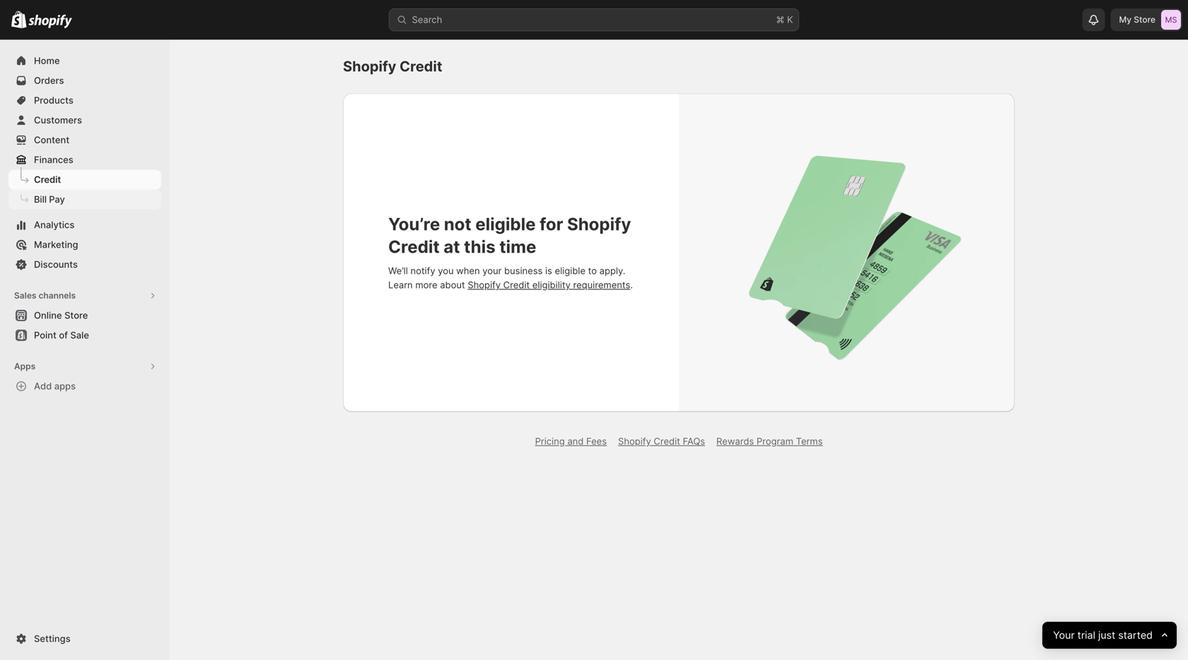 Task type: locate. For each thing, give the bounding box(es) containing it.
1 vertical spatial eligible
[[555, 265, 586, 276]]

apps
[[14, 361, 36, 371]]

.
[[631, 279, 633, 290]]

my store image
[[1162, 10, 1182, 30]]

faqs
[[683, 436, 705, 447]]

shopify credit faqs
[[618, 436, 705, 447]]

online store link
[[8, 306, 161, 325]]

we'll
[[388, 265, 408, 276]]

⌘
[[777, 14, 785, 25]]

your trial just started button
[[1043, 622, 1177, 649]]

1 horizontal spatial eligible
[[555, 265, 586, 276]]

program
[[757, 436, 794, 447]]

eligibility
[[533, 279, 571, 290]]

point
[[34, 330, 57, 341]]

shopify for shopify credit
[[343, 58, 396, 75]]

products link
[[8, 91, 161, 110]]

0 vertical spatial eligible
[[476, 214, 536, 235]]

finances link
[[8, 150, 161, 170]]

0 horizontal spatial store
[[64, 310, 88, 321]]

credit down 'you're'
[[388, 236, 440, 257]]

eligible
[[476, 214, 536, 235], [555, 265, 586, 276]]

sales channels button
[[8, 286, 161, 306]]

eligible inside you're not eligible for shopify credit at this time
[[476, 214, 536, 235]]

eligible up the time on the left top
[[476, 214, 536, 235]]

channels
[[39, 290, 76, 301]]

is
[[545, 265, 552, 276]]

content link
[[8, 130, 161, 150]]

settings link
[[8, 629, 161, 649]]

credit down search
[[400, 58, 443, 75]]

store inside button
[[64, 310, 88, 321]]

store up sale
[[64, 310, 88, 321]]

trial
[[1078, 629, 1096, 641]]

credit for shopify credit faqs
[[654, 436, 681, 447]]

your trial just started
[[1054, 629, 1153, 641]]

credit down business
[[503, 279, 530, 290]]

bill pay link
[[8, 190, 161, 209]]

marketing link
[[8, 235, 161, 255]]

we'll notify you when your business is eligible to apply. learn more about
[[388, 265, 626, 290]]

discounts
[[34, 259, 78, 270]]

credit
[[400, 58, 443, 75], [34, 174, 61, 185], [388, 236, 440, 257], [503, 279, 530, 290], [654, 436, 681, 447]]

search
[[412, 14, 442, 25]]

pay
[[49, 194, 65, 205]]

shopify credit
[[343, 58, 443, 75]]

pricing and fees
[[535, 436, 607, 447]]

eligible right is
[[555, 265, 586, 276]]

home
[[34, 55, 60, 66]]

more
[[416, 279, 438, 290]]

credit up bill pay
[[34, 174, 61, 185]]

sales
[[14, 290, 36, 301]]

add apps
[[34, 381, 76, 392]]

shopify credit eligibility requirements link
[[468, 279, 631, 290]]

sale
[[70, 330, 89, 341]]

1 horizontal spatial store
[[1134, 15, 1156, 25]]

analytics
[[34, 219, 74, 230]]

at
[[444, 236, 460, 257]]

store right my
[[1134, 15, 1156, 25]]

0 horizontal spatial eligible
[[476, 214, 536, 235]]

shopify
[[343, 58, 396, 75], [567, 214, 631, 235], [468, 279, 501, 290], [618, 436, 651, 447]]

content
[[34, 134, 69, 145]]

requirements
[[573, 279, 631, 290]]

pricing and fees button
[[527, 432, 616, 451]]

1 vertical spatial store
[[64, 310, 88, 321]]

store for my store
[[1134, 15, 1156, 25]]

store
[[1134, 15, 1156, 25], [64, 310, 88, 321]]

you
[[438, 265, 454, 276]]

business
[[504, 265, 543, 276]]

customers
[[34, 115, 82, 126]]

online store button
[[0, 306, 170, 325]]

my
[[1120, 15, 1132, 25]]

shopify credit faqs link
[[618, 436, 705, 447]]

credit left faqs
[[654, 436, 681, 447]]

products
[[34, 95, 73, 106]]

bill pay
[[34, 194, 65, 205]]

0 vertical spatial store
[[1134, 15, 1156, 25]]

shopify for shopify credit eligibility requirements .
[[468, 279, 501, 290]]

shopify credit eligibility requirements .
[[468, 279, 633, 290]]

⌘ k
[[777, 14, 793, 25]]

analytics link
[[8, 215, 161, 235]]

customers link
[[8, 110, 161, 130]]

k
[[787, 14, 793, 25]]



Task type: describe. For each thing, give the bounding box(es) containing it.
marketing
[[34, 239, 78, 250]]

home link
[[8, 51, 161, 71]]

orders link
[[8, 71, 161, 91]]

of
[[59, 330, 68, 341]]

store for online store
[[64, 310, 88, 321]]

shopify credit card image
[[706, 129, 989, 376]]

pricing
[[535, 436, 565, 447]]

online
[[34, 310, 62, 321]]

credit for shopify credit
[[400, 58, 443, 75]]

just
[[1099, 629, 1116, 641]]

shopify inside you're not eligible for shopify credit at this time
[[567, 214, 631, 235]]

time
[[500, 236, 537, 257]]

rewards program terms link
[[717, 436, 823, 447]]

apps button
[[8, 357, 161, 376]]

your
[[1054, 629, 1075, 641]]

and
[[568, 436, 584, 447]]

point of sale
[[34, 330, 89, 341]]

point of sale button
[[0, 325, 170, 345]]

apply.
[[600, 265, 626, 276]]

notify
[[411, 265, 436, 276]]

my store
[[1120, 15, 1156, 25]]

finances
[[34, 154, 73, 165]]

for
[[540, 214, 563, 235]]

your
[[483, 265, 502, 276]]

about
[[440, 279, 465, 290]]

to
[[588, 265, 597, 276]]

this
[[464, 236, 496, 257]]

credit for shopify credit eligibility requirements .
[[503, 279, 530, 290]]

bill
[[34, 194, 47, 205]]

started
[[1119, 629, 1153, 641]]

when
[[456, 265, 480, 276]]

you're not eligible for shopify credit at this time
[[388, 214, 631, 257]]

credit inside 'link'
[[34, 174, 61, 185]]

credit inside you're not eligible for shopify credit at this time
[[388, 236, 440, 257]]

rewards program terms
[[717, 436, 823, 447]]

eligible inside we'll notify you when your business is eligible to apply. learn more about
[[555, 265, 586, 276]]

you're
[[388, 214, 440, 235]]

fees
[[587, 436, 607, 447]]

online store
[[34, 310, 88, 321]]

learn
[[388, 279, 413, 290]]

sales channels
[[14, 290, 76, 301]]

shopify image
[[28, 14, 72, 29]]

terms
[[796, 436, 823, 447]]

not
[[444, 214, 472, 235]]

credit link
[[8, 170, 161, 190]]

add apps button
[[8, 376, 161, 396]]

apps
[[54, 381, 76, 392]]

point of sale link
[[8, 325, 161, 345]]

shopify for shopify credit faqs
[[618, 436, 651, 447]]

orders
[[34, 75, 64, 86]]

discounts link
[[8, 255, 161, 275]]

settings
[[34, 633, 71, 644]]

rewards
[[717, 436, 754, 447]]

add
[[34, 381, 52, 392]]

shopify image
[[11, 11, 26, 28]]



Task type: vqa. For each thing, say whether or not it's contained in the screenshot.
Icon for Shop
no



